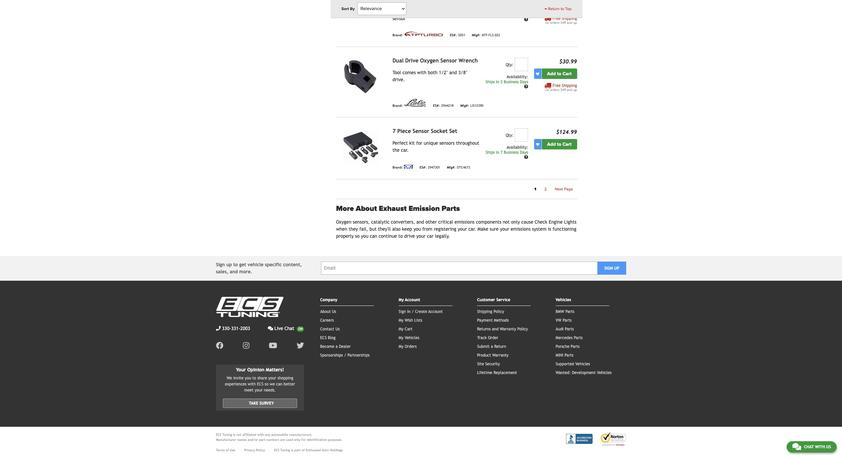 Task type: locate. For each thing, give the bounding box(es) containing it.
add right caret up icon
[[547, 4, 556, 9]]

1 horizontal spatial for
[[416, 141, 423, 146]]

1 vertical spatial not
[[237, 434, 241, 437]]

ecs for ecs tuning is not affiliated with any automobile manufacturers. manufacturer names and/or part numbers are used only for identification purposes.
[[216, 434, 222, 437]]

0 vertical spatial comments image
[[268, 326, 273, 331]]

0 vertical spatial oxygen
[[420, 58, 439, 64]]

and/or
[[248, 439, 258, 442]]

cart down $30.99
[[563, 71, 572, 77]]

0 vertical spatial return
[[548, 6, 560, 11]]

1 vertical spatial days
[[520, 80, 529, 85]]

0 vertical spatial add to cart button
[[542, 1, 577, 12]]

account right create
[[429, 310, 443, 314]]

with inside ecs tuning is not affiliated with any automobile manufacturers. manufacturer names and/or part numbers are used only for identification purposes.
[[257, 434, 264, 437]]

parts for mercedes parts
[[574, 336, 583, 341]]

mfg#: left lis12390
[[461, 104, 469, 108]]

car. left make
[[469, 227, 476, 232]]

3 add to cart from the top
[[547, 142, 572, 147]]

0 horizontal spatial a
[[336, 345, 338, 349]]

your right 'registering'
[[458, 227, 467, 232]]

0 horizontal spatial policy
[[256, 449, 265, 453]]

is
[[548, 227, 552, 232], [233, 434, 236, 437], [291, 449, 293, 453]]

you right invite
[[245, 376, 251, 381]]

None number field
[[515, 0, 529, 4], [515, 58, 529, 71], [515, 129, 529, 142], [515, 0, 529, 4], [515, 58, 529, 71], [515, 129, 529, 142]]

stainless
[[393, 9, 411, 14]]

es#: left "2944218"
[[433, 104, 440, 108]]

0 horizontal spatial es#:
[[420, 166, 427, 170]]

mfg#: for set
[[447, 166, 456, 170]]

2 vertical spatial is
[[291, 449, 293, 453]]

2 business from the top
[[504, 80, 519, 85]]

0 horizontal spatial sign
[[216, 262, 225, 268]]

weld-
[[424, 9, 436, 14]]

0 vertical spatial part
[[259, 439, 265, 442]]

2 add to cart button from the top
[[542, 69, 577, 79]]

is down used
[[291, 449, 293, 453]]

2 horizontal spatial sign
[[605, 266, 613, 271]]

check
[[535, 219, 548, 225]]

0 horizontal spatial comments image
[[268, 326, 273, 331]]

1 vertical spatial ships
[[486, 80, 495, 85]]

and down $30.99
[[567, 88, 573, 92]]

car. down 'perfect'
[[401, 148, 409, 153]]

emissions
[[455, 219, 475, 225], [511, 227, 531, 232]]

add for $124.99
[[547, 142, 556, 147]]

holdings
[[330, 449, 343, 453]]

and left 3/8"
[[449, 70, 457, 75]]

my left orders
[[399, 345, 404, 349]]

add to cart right caret up icon
[[547, 4, 572, 9]]

up inside button
[[615, 266, 620, 271]]

0 vertical spatial question circle image
[[524, 17, 529, 21]]

330-
[[222, 326, 231, 331]]

1 vertical spatial oxygen
[[336, 219, 352, 225]]

1 vertical spatial ships in 7 business days
[[486, 150, 529, 155]]

sign inside sign up to get vehicle specific content, sales, and more.
[[216, 262, 225, 268]]

brand: left 'otc - corporate logo'
[[393, 166, 403, 170]]

chat
[[285, 326, 294, 331], [805, 445, 814, 450]]

is down engine
[[548, 227, 552, 232]]

specific
[[265, 262, 282, 268]]

1 question circle image from the top
[[524, 17, 529, 21]]

sign inside button
[[605, 266, 613, 271]]

numbers
[[267, 439, 279, 442]]

es#: left 5051
[[450, 33, 457, 37]]

1 vertical spatial 2
[[545, 187, 547, 192]]

7 for question circle image
[[501, 150, 503, 155]]

1 vertical spatial return
[[494, 345, 506, 349]]

sign up
[[605, 266, 620, 271]]

my orders link
[[399, 345, 417, 349]]

1 brand: from the top
[[393, 33, 403, 37]]

0 horizontal spatial about
[[320, 310, 331, 314]]

part inside ecs tuning is not affiliated with any automobile manufacturers. manufacturer names and/or part numbers are used only for identification purposes.
[[259, 439, 265, 442]]

availability: for $124.99
[[507, 145, 529, 150]]

of left use
[[226, 449, 229, 453]]

331-
[[231, 326, 240, 331]]

ecs tuning is not affiliated with any automobile manufacturers. manufacturer names and/or part numbers are used only for identification purposes.
[[216, 434, 343, 442]]

1 vertical spatial availability:
[[507, 145, 529, 150]]

automobile
[[271, 434, 288, 437]]

0 horizontal spatial any
[[265, 434, 270, 437]]

and inside tool comes with both 1/2" and 3/8" drive.
[[449, 70, 457, 75]]

your right sure
[[500, 227, 510, 232]]

any up the numbers
[[265, 434, 270, 437]]

parts down "mercedes parts" link
[[571, 345, 580, 349]]

1 free from the top
[[553, 16, 561, 21]]

manufacturers.
[[289, 434, 313, 437]]

$30.99
[[560, 59, 577, 65]]

supported vehicles link
[[556, 362, 590, 367]]

0 horizontal spatial of
[[226, 449, 229, 453]]

in
[[436, 9, 440, 14], [496, 13, 500, 17], [496, 80, 500, 85], [496, 150, 500, 155]]

not up names
[[237, 434, 241, 437]]

account up in
[[405, 298, 420, 303]]

atp - corporate logo image
[[404, 31, 443, 36]]

1 vertical spatial so
[[265, 383, 269, 387]]

in for question circle icon associated with ships in 7 business days
[[496, 13, 500, 17]]

any for automobile
[[265, 434, 270, 437]]

about up sensors,
[[356, 205, 377, 213]]

1 horizontal spatial oxygen
[[420, 58, 439, 64]]

orders
[[405, 345, 417, 349]]

shipping up payment
[[477, 310, 493, 314]]

0 vertical spatial for
[[450, 9, 456, 14]]

2 vertical spatial business
[[504, 150, 519, 155]]

so down the they
[[355, 234, 360, 239]]

lisle - corporate logo image
[[404, 99, 427, 107]]

your up we
[[268, 376, 276, 381]]

1 vertical spatial $49
[[561, 88, 566, 92]]

2 a from the left
[[491, 345, 493, 349]]

2 days from the top
[[520, 80, 529, 85]]

1
[[535, 187, 537, 192]]

about up careers
[[320, 310, 331, 314]]

0 horizontal spatial /
[[344, 353, 346, 358]]

parts up porsche parts link
[[574, 336, 583, 341]]

0 vertical spatial qty:
[[506, 63, 514, 67]]

days for $30.99
[[520, 80, 529, 85]]

1 vertical spatial warranty
[[492, 353, 509, 358]]

mfg#: left 'atp-'
[[472, 33, 481, 37]]

brand: left lisle - corporate logo
[[393, 104, 403, 108]]

catalytic
[[371, 219, 390, 225]]

bmw
[[556, 310, 565, 314]]

not inside oxygen sensors, catalytic converters, and other critical emissions components not only cause check engine lights when they fail, but they'll also keep you from registering your car. make sure your emissions system is functioning properly so you can continue to drive your car legally.
[[503, 219, 510, 225]]

phone image
[[216, 326, 221, 331]]

functioning
[[553, 227, 577, 232]]

ecs left blog
[[320, 336, 327, 341]]

for right the nut
[[450, 9, 456, 14]]

$49 down $30.99
[[561, 88, 566, 92]]

comments image left live
[[268, 326, 273, 331]]

dealer
[[339, 345, 351, 349]]

2 my from the top
[[399, 318, 404, 323]]

availability: for $30.99
[[507, 75, 529, 79]]

my for my cart
[[399, 327, 404, 332]]

car. inside "perfect kit for unique sensors throughout the car."
[[401, 148, 409, 153]]

1 ships in 7 business days from the top
[[486, 13, 529, 17]]

a for become
[[336, 345, 338, 349]]

site security
[[477, 362, 500, 367]]

1 vertical spatial can
[[276, 383, 283, 387]]

2 qty: from the top
[[506, 133, 514, 138]]

my up my wish lists at the bottom of the page
[[399, 298, 404, 303]]

add to cart button for $124.99
[[542, 139, 577, 150]]

and right sales,
[[230, 269, 238, 275]]

add for $30.99
[[547, 71, 556, 77]]

7 piece sensor socket set
[[393, 128, 457, 135]]

atp-
[[482, 33, 489, 37]]

1 my from the top
[[399, 298, 404, 303]]

0 horizontal spatial oxygen
[[336, 219, 352, 225]]

1 ships from the top
[[486, 13, 495, 17]]

3 brand: from the top
[[393, 166, 403, 170]]

experiences
[[225, 383, 247, 387]]

0 vertical spatial es#:
[[450, 33, 457, 37]]

sign for sign in / create account
[[399, 310, 406, 314]]

1 vertical spatial brand:
[[393, 104, 403, 108]]

engine
[[549, 219, 563, 225]]

ecs
[[320, 336, 327, 341], [257, 383, 264, 387], [216, 434, 222, 437], [274, 449, 280, 453]]

can inside oxygen sensors, catalytic converters, and other critical emissions components not only cause check engine lights when they fail, but they'll also keep you from registering your car. make sure your emissions system is functioning properly so you can continue to drive your car legally.
[[370, 234, 377, 239]]

otc - corporate logo image
[[404, 165, 413, 169]]

system
[[532, 227, 547, 232]]

1 horizontal spatial car.
[[469, 227, 476, 232]]

my cart
[[399, 327, 413, 332]]

my left wish
[[399, 318, 404, 323]]

my
[[399, 298, 404, 303], [399, 318, 404, 323], [399, 327, 404, 332], [399, 336, 404, 341], [399, 345, 404, 349]]

2 add from the top
[[547, 71, 556, 77]]

1 horizontal spatial es#:
[[433, 104, 440, 108]]

2 question circle image from the top
[[524, 85, 529, 89]]

ecs inside ecs tuning is not affiliated with any automobile manufacturers. manufacturer names and/or part numbers are used only for identification purposes.
[[216, 434, 222, 437]]

1 vertical spatial /
[[344, 353, 346, 358]]

ships for set
[[486, 150, 495, 155]]

partnerships
[[348, 353, 370, 358]]

free shipping on orders $49 and up down $30.99
[[546, 83, 577, 92]]

1 horizontal spatial 2
[[545, 187, 547, 192]]

ships in 7 business days for question circle icon associated with ships in 7 business days
[[486, 13, 529, 17]]

is inside oxygen sensors, catalytic converters, and other critical emissions components not only cause check engine lights when they fail, but they'll also keep you from registering your car. make sure your emissions system is functioning properly so you can continue to drive your car legally.
[[548, 227, 552, 232]]

0 vertical spatial sensor
[[441, 58, 457, 64]]

1 business from the top
[[504, 13, 519, 17]]

take survey
[[249, 402, 274, 406]]

return down order
[[494, 345, 506, 349]]

tuning up manufacturer
[[223, 434, 232, 437]]

oxygen up when
[[336, 219, 352, 225]]

0 horizontal spatial chat
[[285, 326, 294, 331]]

parts up critical
[[442, 205, 460, 213]]

in inside stainless steel weld-in nut for any o2 sensor
[[436, 9, 440, 14]]

but
[[370, 227, 377, 232]]

a right submit
[[491, 345, 493, 349]]

shipping down top
[[562, 16, 577, 21]]

ships in 7 business days up question circle image
[[486, 150, 529, 155]]

sensor up 'kit'
[[413, 128, 430, 135]]

orders
[[550, 21, 560, 25], [550, 88, 560, 92]]

2 vertical spatial days
[[520, 150, 529, 155]]

supported
[[556, 362, 574, 367]]

/ right in
[[412, 310, 414, 314]]

my cart link
[[399, 327, 413, 332]]

0 horizontal spatial only
[[294, 439, 301, 442]]

ecs inside 'we invite you to share your shopping experiences with ecs so we can better meet your needs.'
[[257, 383, 264, 387]]

1 horizontal spatial only
[[511, 219, 520, 225]]

shipping down $30.99
[[562, 83, 577, 88]]

3 add from the top
[[547, 142, 556, 147]]

comments image inside chat with us link
[[793, 443, 802, 451]]

1 qty: from the top
[[506, 63, 514, 67]]

1 horizontal spatial chat
[[805, 445, 814, 450]]

add right add to wish list icon
[[547, 71, 556, 77]]

fls-
[[489, 33, 495, 37]]

3 ships from the top
[[486, 150, 495, 155]]

1 days from the top
[[520, 13, 529, 17]]

sensor
[[393, 16, 406, 21]]

0 vertical spatial is
[[548, 227, 552, 232]]

3 days from the top
[[520, 150, 529, 155]]

2 add to cart from the top
[[547, 71, 572, 77]]

policy for privacy policy
[[256, 449, 265, 453]]

0 vertical spatial you
[[414, 227, 421, 232]]

1 vertical spatial business
[[504, 80, 519, 85]]

3 my from the top
[[399, 327, 404, 332]]

1 vertical spatial you
[[361, 234, 369, 239]]

0 vertical spatial ships in 7 business days
[[486, 13, 529, 17]]

1 horizontal spatial emissions
[[511, 227, 531, 232]]

1 a from the left
[[336, 345, 338, 349]]

0 vertical spatial us
[[332, 310, 336, 314]]

become
[[320, 345, 335, 349]]

comments image
[[268, 326, 273, 331], [793, 443, 802, 451]]

us for about us
[[332, 310, 336, 314]]

parts right bmw
[[566, 310, 575, 314]]

is up manufacturer
[[233, 434, 236, 437]]

1 vertical spatial add to cart
[[547, 71, 572, 77]]

cart right caret up icon
[[563, 4, 572, 9]]

1 orders from the top
[[550, 21, 560, 25]]

4 my from the top
[[399, 336, 404, 341]]

you inside 'we invite you to share your shopping experiences with ecs so we can better meet your needs.'
[[245, 376, 251, 381]]

privacy
[[244, 449, 255, 453]]

of left 'enthusiast'
[[302, 449, 305, 453]]

my up my vehicles
[[399, 327, 404, 332]]

1 horizontal spatial policy
[[494, 310, 504, 314]]

bmw parts
[[556, 310, 575, 314]]

0 vertical spatial 7
[[501, 13, 503, 17]]

3 add to cart button from the top
[[542, 139, 577, 150]]

comments image for chat
[[793, 443, 802, 451]]

0 horizontal spatial for
[[302, 439, 306, 442]]

1 horizontal spatial /
[[412, 310, 414, 314]]

part right and/or
[[259, 439, 265, 442]]

1 vertical spatial tuning
[[281, 449, 290, 453]]

free down $30.99
[[553, 83, 561, 88]]

question circle image
[[524, 17, 529, 21], [524, 85, 529, 89]]

availability: up ships in 2 business days on the top of page
[[507, 75, 529, 79]]

site
[[477, 362, 484, 367]]

business for 7 piece sensor socket set
[[504, 150, 519, 155]]

for inside ecs tuning is not affiliated with any automobile manufacturers. manufacturer names and/or part numbers are used only for identification purposes.
[[302, 439, 306, 442]]

2 horizontal spatial es#:
[[450, 33, 457, 37]]

car.
[[401, 148, 409, 153], [469, 227, 476, 232]]

es#: left 2947301
[[420, 166, 427, 170]]

cart down wish
[[405, 327, 413, 332]]

1 vertical spatial on
[[546, 88, 549, 92]]

tuning
[[223, 434, 232, 437], [281, 449, 290, 453]]

0 vertical spatial ships
[[486, 13, 495, 17]]

es#2944218 - lis12390 - dual drive oxygen sensor wrench - tool comes with both 1/2" and 3/8" drive. - lisle - audi bmw volkswagen mercedes benz mini porsche image
[[336, 58, 387, 96]]

sensor
[[441, 58, 457, 64], [413, 128, 430, 135]]

2 brand: from the top
[[393, 104, 403, 108]]

kit
[[409, 141, 415, 146]]

ecs up manufacturer
[[216, 434, 222, 437]]

sensors
[[440, 141, 455, 146]]

1 vertical spatial emissions
[[511, 227, 531, 232]]

2944218
[[442, 104, 454, 108]]

emissions right critical
[[455, 219, 475, 225]]

5 my from the top
[[399, 345, 404, 349]]

2 link
[[541, 185, 551, 194]]

ecs down the numbers
[[274, 449, 280, 453]]

payment methods link
[[477, 318, 509, 323]]

/ down dealer
[[344, 353, 346, 358]]

0 horizontal spatial can
[[276, 383, 283, 387]]

0 vertical spatial car.
[[401, 148, 409, 153]]

cart down $124.99
[[563, 142, 572, 147]]

0 vertical spatial free
[[553, 16, 561, 21]]

wrench
[[459, 58, 478, 64]]

meet
[[244, 389, 254, 393]]

mfg#: for wrench
[[461, 104, 469, 108]]

2 vertical spatial ships
[[486, 150, 495, 155]]

question circle image for ships in 7 business days
[[524, 17, 529, 21]]

sensor up "1/2""
[[441, 58, 457, 64]]

1 vertical spatial us
[[336, 327, 340, 332]]

1 of from the left
[[226, 449, 229, 453]]

ecs down share
[[257, 383, 264, 387]]

0 horizontal spatial sensor
[[413, 128, 430, 135]]

terms
[[216, 449, 225, 453]]

part down manufacturers.
[[295, 449, 301, 453]]

any inside stainless steel weld-in nut for any o2 sensor
[[457, 9, 465, 14]]

parts right vw
[[563, 318, 572, 323]]

tuning for part
[[281, 449, 290, 453]]

1 availability: from the top
[[507, 75, 529, 79]]

es#: for socket
[[420, 166, 427, 170]]

returns
[[477, 327, 491, 332]]

my down "my cart"
[[399, 336, 404, 341]]

on
[[546, 21, 549, 25], [546, 88, 549, 92]]

add to cart for $30.99
[[547, 71, 572, 77]]

return right caret up icon
[[548, 6, 560, 11]]

oxygen up both
[[420, 58, 439, 64]]

0 horizontal spatial part
[[259, 439, 265, 442]]

replacement
[[494, 371, 517, 376]]

2 ships from the top
[[486, 80, 495, 85]]

sensors,
[[353, 219, 370, 225]]

terms of use link
[[216, 448, 235, 453]]

for right 'kit'
[[416, 141, 423, 146]]

es#5051 - atp-fls-022 - universal oxygen sensor bung - priced each - stainless steel weld-in nut for any o2 sensor - atp - audi bmw volkswagen image
[[336, 0, 387, 29]]

0 vertical spatial only
[[511, 219, 520, 225]]

any inside ecs tuning is not affiliated with any automobile manufacturers. manufacturer names and/or part numbers are used only for identification purposes.
[[265, 434, 270, 437]]

only left cause
[[511, 219, 520, 225]]

ships for wrench
[[486, 80, 495, 85]]

submit a return link
[[477, 345, 506, 349]]

2 free from the top
[[553, 83, 561, 88]]

customer
[[477, 298, 495, 303]]

question circle image
[[524, 155, 529, 159]]

ecs for ecs tuning is part of enthusiast auto holdings
[[274, 449, 280, 453]]

qty: for wrench
[[506, 63, 514, 67]]

mfg#: left otc4673
[[447, 166, 456, 170]]

ships in 7 business days up 022
[[486, 13, 529, 17]]

parts for audi parts
[[565, 327, 574, 332]]

emissions down cause
[[511, 227, 531, 232]]

account
[[405, 298, 420, 303], [429, 310, 443, 314]]

become a dealer link
[[320, 345, 351, 349]]

free shipping on orders $49 and up down return to top
[[546, 16, 577, 25]]

free down "return to top" link
[[553, 16, 561, 21]]

3 business from the top
[[504, 150, 519, 155]]

1 horizontal spatial a
[[491, 345, 493, 349]]

top
[[565, 6, 572, 11]]

1 vertical spatial free shipping on orders $49 and up
[[546, 83, 577, 92]]

and up from
[[417, 219, 424, 225]]

2 vertical spatial for
[[302, 439, 306, 442]]

lifetime
[[477, 371, 493, 376]]

my for my wish lists
[[399, 318, 404, 323]]

caret up image
[[545, 7, 547, 11]]

1 vertical spatial part
[[295, 449, 301, 453]]

a left dealer
[[336, 345, 338, 349]]

availability: up question circle image
[[507, 145, 529, 150]]

is for ecs tuning is not affiliated with any automobile manufacturers. manufacturer names and/or part numbers are used only for identification purposes.
[[233, 434, 236, 437]]

1 vertical spatial for
[[416, 141, 423, 146]]

add to wish list image
[[536, 143, 540, 146]]

only down manufacturers.
[[294, 439, 301, 442]]

0 horizontal spatial so
[[265, 383, 269, 387]]

mini parts link
[[556, 353, 574, 358]]

not right components
[[503, 219, 510, 225]]

with inside 'we invite you to share your shopping experiences with ecs so we can better meet your needs.'
[[248, 383, 256, 387]]

oxygen
[[420, 58, 439, 64], [336, 219, 352, 225]]

orders down $30.99
[[550, 88, 560, 92]]

0 horizontal spatial tuning
[[223, 434, 232, 437]]

2 ships in 7 business days from the top
[[486, 150, 529, 155]]

1 vertical spatial qty:
[[506, 133, 514, 138]]

1 horizontal spatial can
[[370, 234, 377, 239]]

2 availability: from the top
[[507, 145, 529, 150]]

can down but at the left of page
[[370, 234, 377, 239]]

enthusiast auto holdings link
[[306, 448, 343, 453]]

tuning inside ecs tuning is not affiliated with any automobile manufacturers. manufacturer names and/or part numbers are used only for identification purposes.
[[223, 434, 232, 437]]

mini
[[556, 353, 564, 358]]

not inside ecs tuning is not affiliated with any automobile manufacturers. manufacturer names and/or part numbers are used only for identification purposes.
[[237, 434, 241, 437]]

policy inside "link"
[[256, 449, 265, 453]]

parts down porsche parts link
[[565, 353, 574, 358]]

product warranty link
[[477, 353, 509, 358]]

the
[[393, 148, 400, 153]]

1 vertical spatial add
[[547, 71, 556, 77]]

can inside 'we invite you to share your shopping experiences with ecs so we can better meet your needs.'
[[276, 383, 283, 387]]

0 horizontal spatial car.
[[401, 148, 409, 153]]

$49 down return to top
[[561, 21, 566, 25]]

brand: for 7
[[393, 166, 403, 170]]

1 vertical spatial es#:
[[433, 104, 440, 108]]

perfect
[[393, 141, 408, 146]]

tool comes with both 1/2" and 3/8" drive.
[[393, 70, 468, 82]]

add to cart down $124.99
[[547, 142, 572, 147]]

1 vertical spatial only
[[294, 439, 301, 442]]

we
[[227, 376, 232, 381]]

take
[[249, 402, 258, 406]]

1 horizontal spatial so
[[355, 234, 360, 239]]

development
[[572, 371, 596, 376]]

2 vertical spatial you
[[245, 376, 251, 381]]

privacy policy link
[[244, 448, 265, 453]]

comments image left chat with us
[[793, 443, 802, 451]]

warranty down methods
[[500, 327, 516, 332]]

2 vertical spatial 7
[[501, 150, 503, 155]]

so left we
[[265, 383, 269, 387]]

comments image inside live chat link
[[268, 326, 273, 331]]

warranty
[[500, 327, 516, 332], [492, 353, 509, 358]]

parts up "mercedes parts" link
[[565, 327, 574, 332]]

2 vertical spatial add to cart button
[[542, 139, 577, 150]]

is inside ecs tuning is not affiliated with any automobile manufacturers. manufacturer names and/or part numbers are used only for identification purposes.
[[233, 434, 236, 437]]

in for question circle image
[[496, 150, 500, 155]]



Task type: describe. For each thing, give the bounding box(es) containing it.
fail,
[[360, 227, 368, 232]]

es#: for sensor
[[433, 104, 440, 108]]

1 $49 from the top
[[561, 21, 566, 25]]

and inside oxygen sensors, catalytic converters, and other critical emissions components not only cause check engine lights when they fail, but they'll also keep you from registering your car. make sure your emissions system is functioning properly so you can continue to drive your car legally.
[[417, 219, 424, 225]]

better
[[284, 383, 295, 387]]

up inside sign up to get vehicle specific content, sales, and more.
[[226, 262, 232, 268]]

vehicles right development
[[597, 371, 612, 376]]

chat with us
[[805, 445, 831, 450]]

they'll
[[378, 227, 391, 232]]

your right meet
[[255, 389, 263, 393]]

we
[[270, 383, 275, 387]]

next
[[555, 187, 563, 192]]

continue
[[379, 234, 397, 239]]

with inside tool comes with both 1/2" and 3/8" drive.
[[417, 70, 427, 75]]

vehicles up bmw parts
[[556, 298, 572, 303]]

to inside "return to top" link
[[561, 6, 564, 11]]

drive
[[404, 234, 415, 239]]

otc4673
[[457, 166, 470, 170]]

security
[[486, 362, 500, 367]]

2 vertical spatial shipping
[[477, 310, 493, 314]]

and inside sign up to get vehicle specific content, sales, and more.
[[230, 269, 238, 275]]

site security link
[[477, 362, 500, 367]]

stainless steel weld-in nut for any o2 sensor
[[393, 9, 472, 21]]

tuning for not
[[223, 434, 232, 437]]

cart for add to cart button for $30.99
[[563, 71, 572, 77]]

lifetime replacement link
[[477, 371, 517, 376]]

and up order
[[492, 327, 499, 332]]

to inside 'we invite you to share your shopping experiences with ecs so we can better meet your needs.'
[[253, 376, 256, 381]]

properly
[[336, 234, 354, 239]]

0 vertical spatial account
[[405, 298, 420, 303]]

take survey link
[[223, 399, 297, 409]]

0 vertical spatial chat
[[285, 326, 294, 331]]

sign for sign up
[[605, 266, 613, 271]]

to inside oxygen sensors, catalytic converters, and other critical emissions components not only cause check engine lights when they fail, but they'll also keep you from registering your car. make sure your emissions system is functioning properly so you can continue to drive your car legally.
[[399, 234, 403, 239]]

use
[[230, 449, 235, 453]]

next page
[[555, 187, 573, 192]]

paginated product list navigation navigation
[[336, 185, 577, 194]]

my wish lists
[[399, 318, 423, 323]]

2 vertical spatial us
[[827, 445, 831, 450]]

vehicles up wanted: development vehicles "link"
[[576, 362, 590, 367]]

set
[[449, 128, 457, 135]]

1 vertical spatial shipping
[[562, 83, 577, 88]]

instagram logo image
[[243, 342, 249, 350]]

1 on from the top
[[546, 21, 549, 25]]

get
[[239, 262, 246, 268]]

cart for third add to cart button from the bottom of the page
[[563, 4, 572, 9]]

any for o2
[[457, 9, 465, 14]]

Email email field
[[321, 262, 598, 275]]

return to top
[[547, 6, 572, 11]]

your left car at bottom
[[417, 234, 426, 239]]

porsche
[[556, 345, 570, 349]]

1 horizontal spatial sensor
[[441, 58, 457, 64]]

they
[[349, 227, 358, 232]]

lifetime replacement
[[477, 371, 517, 376]]

2 of from the left
[[302, 449, 305, 453]]

1 vertical spatial about
[[320, 310, 331, 314]]

from
[[423, 227, 433, 232]]

policy for shipping policy
[[494, 310, 504, 314]]

enthusiast
[[306, 449, 321, 453]]

my orders
[[399, 345, 417, 349]]

1 vertical spatial account
[[429, 310, 443, 314]]

mercedes parts
[[556, 336, 583, 341]]

5051
[[458, 33, 465, 37]]

registering
[[434, 227, 457, 232]]

mfg#: lis12390
[[461, 104, 484, 108]]

2003
[[240, 326, 250, 331]]

days for $124.99
[[520, 150, 529, 155]]

company
[[320, 298, 338, 303]]

in for ships in 2 business days question circle icon
[[496, 80, 500, 85]]

more about exhaust emission parts
[[336, 205, 460, 213]]

vw parts
[[556, 318, 572, 323]]

sign for sign up to get vehicle specific content, sales, and more.
[[216, 262, 225, 268]]

affiliated
[[243, 434, 256, 437]]

careers link
[[320, 318, 334, 323]]

0 horizontal spatial emissions
[[455, 219, 475, 225]]

my for my orders
[[399, 345, 404, 349]]

0 vertical spatial warranty
[[500, 327, 516, 332]]

car. inside oxygen sensors, catalytic converters, and other critical emissions components not only cause check engine lights when they fail, but they'll also keep you from registering your car. make sure your emissions system is functioning properly so you can continue to drive your car legally.
[[469, 227, 476, 232]]

2 horizontal spatial you
[[414, 227, 421, 232]]

ecs for ecs blog
[[320, 336, 327, 341]]

returns and warranty policy
[[477, 327, 528, 332]]

needs.
[[264, 389, 276, 393]]

so inside 'we invite you to share your shopping experiences with ecs so we can better meet your needs.'
[[265, 383, 269, 387]]

return inside "return to top" link
[[548, 6, 560, 11]]

twitter logo image
[[297, 342, 304, 350]]

my for my account
[[399, 298, 404, 303]]

2 horizontal spatial policy
[[518, 327, 528, 332]]

mercedes
[[556, 336, 573, 341]]

comments image for live
[[268, 326, 273, 331]]

es#2947301 - otc4673 - 7 piece sensor socket set - perfect kit for unique sensors throughout the car. - otc - audi bmw volkswagen mercedes benz mini porsche image
[[336, 129, 387, 167]]

sponsorships
[[320, 353, 343, 358]]

returns and warranty policy link
[[477, 327, 528, 332]]

parts for vw parts
[[563, 318, 572, 323]]

1 add to cart button from the top
[[542, 1, 577, 12]]

manufacturer
[[216, 439, 236, 442]]

socket
[[431, 128, 448, 135]]

7 for question circle icon associated with ships in 7 business days
[[501, 13, 503, 17]]

0 horizontal spatial return
[[494, 345, 506, 349]]

for inside "perfect kit for unique sensors throughout the car."
[[416, 141, 423, 146]]

2 inside paginated product list navigation navigation
[[545, 187, 547, 192]]

components
[[476, 219, 502, 225]]

ecs tuning image
[[216, 297, 283, 317]]

audi
[[556, 327, 564, 332]]

1/2"
[[439, 70, 448, 75]]

a for submit
[[491, 345, 493, 349]]

sort
[[342, 6, 349, 11]]

ships in 7 business days for question circle image
[[486, 150, 529, 155]]

2 horizontal spatial mfg#:
[[472, 33, 481, 37]]

vehicles up orders
[[405, 336, 420, 341]]

2947301
[[428, 166, 440, 170]]

question circle image for ships in 2 business days
[[524, 85, 529, 89]]

unique
[[424, 141, 438, 146]]

parts for bmw parts
[[566, 310, 575, 314]]

porsche parts link
[[556, 345, 580, 349]]

other
[[426, 219, 437, 225]]

legally.
[[435, 234, 450, 239]]

drive
[[405, 58, 419, 64]]

1 free shipping on orders $49 and up from the top
[[546, 16, 577, 25]]

next page link
[[551, 185, 577, 194]]

about us link
[[320, 310, 336, 314]]

oxygen inside oxygen sensors, catalytic converters, and other critical emissions components not only cause check engine lights when they fail, but they'll also keep you from registering your car. make sure your emissions system is functioning properly so you can continue to drive your car legally.
[[336, 219, 352, 225]]

add to cart for $124.99
[[547, 142, 572, 147]]

mercedes parts link
[[556, 336, 583, 341]]

my for my vehicles
[[399, 336, 404, 341]]

perfect kit for unique sensors throughout the car.
[[393, 141, 480, 153]]

vw
[[556, 318, 562, 323]]

service
[[497, 298, 511, 303]]

only inside ecs tuning is not affiliated with any automobile manufacturers. manufacturer names and/or part numbers are used only for identification purposes.
[[294, 439, 301, 442]]

0 vertical spatial 2
[[501, 80, 503, 85]]

youtube logo image
[[269, 342, 277, 350]]

add to wish list image
[[536, 72, 540, 76]]

$124.99
[[556, 129, 577, 136]]

2 orders from the top
[[550, 88, 560, 92]]

parts for porsche parts
[[571, 345, 580, 349]]

for inside stainless steel weld-in nut for any o2 sensor
[[450, 9, 456, 14]]

1 add from the top
[[547, 4, 556, 9]]

to inside sign up to get vehicle specific content, sales, and more.
[[233, 262, 238, 268]]

1 add to cart from the top
[[547, 4, 572, 9]]

facebook logo image
[[216, 342, 224, 350]]

add to cart button for $30.99
[[542, 69, 577, 79]]

purposes.
[[328, 439, 343, 442]]

shipping policy link
[[477, 310, 504, 314]]

2 $49 from the top
[[561, 88, 566, 92]]

my account
[[399, 298, 420, 303]]

vw parts link
[[556, 318, 572, 323]]

parts for mini parts
[[565, 353, 574, 358]]

0 vertical spatial /
[[412, 310, 414, 314]]

1 horizontal spatial part
[[295, 449, 301, 453]]

so inside oxygen sensors, catalytic converters, and other critical emissions components not only cause check engine lights when they fail, but they'll also keep you from registering your car. make sure your emissions system is functioning properly so you can continue to drive your car legally.
[[355, 234, 360, 239]]

1 link
[[531, 185, 541, 194]]

methods
[[494, 318, 509, 323]]

0 vertical spatial shipping
[[562, 16, 577, 21]]

mfg#: atp-fls-022
[[472, 33, 500, 37]]

product warranty
[[477, 353, 509, 358]]

car
[[427, 234, 434, 239]]

more.
[[239, 269, 253, 275]]

privacy policy
[[244, 449, 265, 453]]

is for ecs tuning is part of enthusiast auto holdings
[[291, 449, 293, 453]]

piece
[[398, 128, 411, 135]]

1 vertical spatial chat
[[805, 445, 814, 450]]

cart for add to cart button related to $124.99
[[563, 142, 572, 147]]

2 on from the top
[[546, 88, 549, 92]]

and down top
[[567, 21, 573, 25]]

create
[[415, 310, 427, 314]]

us for contact us
[[336, 327, 340, 332]]

payment methods
[[477, 318, 509, 323]]

customer service
[[477, 298, 511, 303]]

only inside oxygen sensors, catalytic converters, and other critical emissions components not only cause check engine lights when they fail, but they'll also keep you from registering your car. make sure your emissions system is functioning properly so you can continue to drive your car legally.
[[511, 219, 520, 225]]

1 vertical spatial 7
[[393, 128, 396, 135]]

business for dual drive oxygen sensor wrench
[[504, 80, 519, 85]]

wanted: development vehicles
[[556, 371, 612, 376]]

1 horizontal spatial about
[[356, 205, 377, 213]]

emission
[[409, 205, 440, 213]]

used
[[286, 439, 293, 442]]

track order
[[477, 336, 499, 341]]

2 free shipping on orders $49 and up from the top
[[546, 83, 577, 92]]

brand: for dual
[[393, 104, 403, 108]]

1 horizontal spatial you
[[361, 234, 369, 239]]

qty: for set
[[506, 133, 514, 138]]



Task type: vqa. For each thing, say whether or not it's contained in the screenshot.
the leftmost this
no



